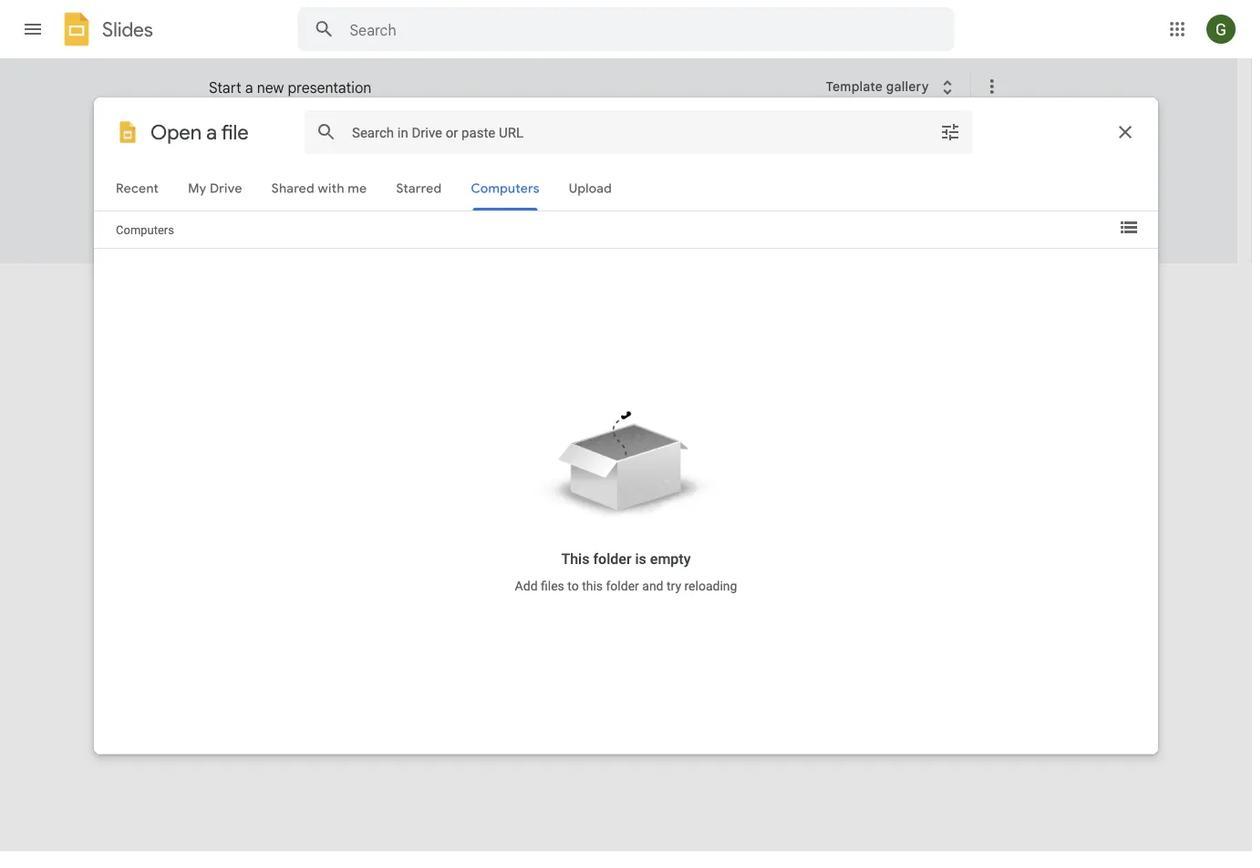 Task type: describe. For each thing, give the bounding box(es) containing it.
blank
[[205, 208, 238, 224]]

slides link
[[58, 11, 153, 51]]

click
[[501, 393, 533, 410]]

1 vertical spatial a
[[609, 393, 617, 410]]

presentation
[[288, 78, 371, 97]]

search image
[[306, 11, 343, 47]]

slides
[[102, 17, 153, 42]]

a inside heading
[[245, 78, 253, 97]]

start a new presentation
[[209, 78, 371, 97]]

to
[[548, 393, 561, 410]]

template
[[826, 79, 883, 95]]

gallery
[[886, 79, 929, 95]]

main menu image
[[22, 18, 44, 40]]

idea
[[424, 208, 450, 224]]

+
[[537, 393, 545, 410]]

blank option
[[202, 113, 353, 237]]



Task type: locate. For each thing, give the bounding box(es) containing it.
portfolio option
[[869, 113, 1021, 237]]

big
[[402, 208, 421, 224]]

your
[[372, 208, 399, 224]]

portfolio
[[873, 208, 925, 224]]

0 horizontal spatial a
[[245, 78, 253, 97]]

start a new presentation heading
[[209, 58, 814, 117]]

start
[[209, 78, 241, 97]]

0 vertical spatial new
[[257, 78, 284, 97]]

list box
[[202, 109, 1041, 265]]

album
[[578, 208, 615, 224]]

1 horizontal spatial new
[[621, 393, 648, 410]]

1 vertical spatial new
[[621, 393, 648, 410]]

photo
[[539, 208, 575, 224]]

1 horizontal spatial a
[[609, 393, 617, 410]]

click + to create a new presentation.
[[501, 393, 736, 410]]

a
[[245, 78, 253, 97], [609, 393, 617, 410]]

a right 'start'
[[245, 78, 253, 97]]

your big idea option
[[369, 113, 520, 243]]

0 vertical spatial a
[[245, 78, 253, 97]]

your big idea
[[372, 208, 450, 224]]

photo album option
[[535, 113, 687, 237]]

0 horizontal spatial new
[[257, 78, 284, 97]]

presentation.
[[651, 393, 736, 410]]

new
[[257, 78, 284, 97], [621, 393, 648, 410]]

Search bar text field
[[350, 21, 909, 39]]

template gallery
[[826, 79, 929, 95]]

template gallery button
[[814, 70, 970, 103]]

new right the create
[[621, 393, 648, 410]]

a right the create
[[609, 393, 617, 410]]

wedding option
[[702, 113, 854, 237]]

photo album
[[539, 208, 615, 224]]

None search field
[[298, 7, 955, 51]]

list box containing blank
[[202, 109, 1041, 265]]

new inside heading
[[257, 78, 284, 97]]

new right 'start'
[[257, 78, 284, 97]]

wedding
[[706, 208, 759, 224]]

create
[[565, 393, 606, 410]]



Task type: vqa. For each thing, say whether or not it's contained in the screenshot.
Click
yes



